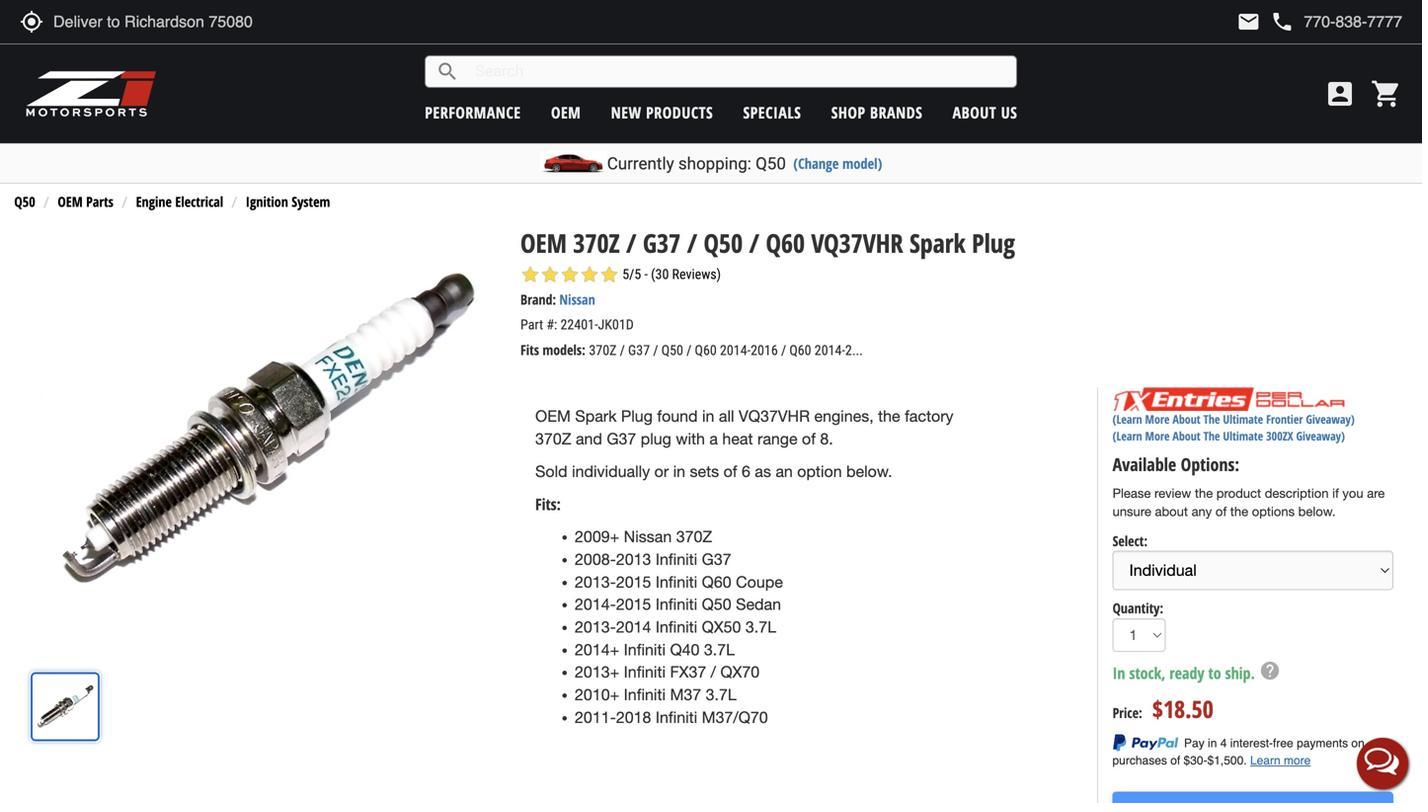 Task type: locate. For each thing, give the bounding box(es) containing it.
1 vertical spatial below.
[[1299, 504, 1336, 519]]

1 horizontal spatial in
[[702, 407, 715, 425]]

of left the 6
[[724, 462, 737, 480]]

shop brands
[[831, 102, 923, 123]]

g37 up 5/5 -
[[643, 225, 681, 260]]

factory
[[905, 407, 954, 425]]

giveaway) right frontier
[[1306, 411, 1355, 427]]

product
[[1217, 486, 1261, 501]]

q50 up 'qx50'
[[702, 595, 732, 614]]

spark
[[910, 225, 966, 260], [575, 407, 617, 425]]

1 vertical spatial more
[[1145, 428, 1170, 444]]

2015 down 2013
[[616, 573, 651, 591]]

370z
[[573, 225, 620, 260], [589, 342, 617, 359], [676, 528, 712, 546]]

oem left the parts
[[58, 192, 83, 211]]

qx50
[[702, 618, 741, 636]]

of inside (learn more about the ultimate frontier giveaway) (learn more about the ultimate 300zx giveaway) available options: please review the product description if you are unsure about any of the options below.
[[1216, 504, 1227, 519]]

the
[[1204, 411, 1220, 427], [1204, 428, 1220, 444]]

g37 up 'qx50'
[[702, 550, 732, 568]]

1 vertical spatial vq37vhr
[[739, 407, 810, 425]]

0 horizontal spatial vq37vhr
[[739, 407, 810, 425]]

2014+
[[575, 640, 620, 659]]

2014- right 2016
[[815, 342, 845, 359]]

1 vertical spatial 2015
[[616, 595, 651, 614]]

370z down sets
[[676, 528, 712, 546]]

below.
[[847, 462, 892, 480], [1299, 504, 1336, 519]]

2 vertical spatial of
[[1216, 504, 1227, 519]]

phone link
[[1271, 10, 1403, 34]]

q50 left (change
[[756, 154, 786, 173]]

new products link
[[611, 102, 713, 123]]

0 vertical spatial ultimate
[[1223, 411, 1263, 427]]

oem 370z / g37 / q50 / q60 vq37vhr spark plug star star star star star 5/5 - (30 reviews) brand: nissan part #: 22401-jk01d fits models: 370z / g37 / q50 / q60 2014-2016 / q60 2014-2...
[[521, 225, 1015, 359]]

1 vertical spatial 2013-
[[575, 618, 616, 636]]

0 vertical spatial of
[[802, 430, 816, 448]]

0 vertical spatial spark
[[910, 225, 966, 260]]

unsure
[[1113, 504, 1152, 519]]

q60 right 2016
[[790, 342, 811, 359]]

2018
[[616, 708, 651, 726]]

1 vertical spatial (learn
[[1113, 428, 1142, 444]]

370z up nissan link
[[573, 225, 620, 260]]

3.7l down sedan
[[746, 618, 776, 636]]

0 vertical spatial 2015
[[616, 573, 651, 591]]

q50 down shopping:
[[704, 225, 743, 260]]

spark inside oem spark plug found in all vq37vhr engines, the factory 370z and g37 plug with a heat range of 8.
[[575, 407, 617, 425]]

2013- down 2008-
[[575, 573, 616, 591]]

plug inside the oem 370z / g37 / q50 / q60 vq37vhr spark plug star star star star star 5/5 - (30 reviews) brand: nissan part #: 22401-jk01d fits models: 370z / g37 / q50 / q60 2014-2016 / q60 2014-2...
[[972, 225, 1015, 260]]

shop brands link
[[831, 102, 923, 123]]

0 vertical spatial the
[[1204, 411, 1220, 427]]

review
[[1155, 486, 1191, 501]]

1 horizontal spatial 2014-
[[720, 342, 751, 359]]

options:
[[1181, 452, 1240, 476]]

the up (learn more about the ultimate 300zx giveaway) link
[[1204, 411, 1220, 427]]

0 vertical spatial plug
[[972, 225, 1015, 260]]

you
[[1343, 486, 1364, 501]]

2016
[[751, 342, 778, 359]]

2 more from the top
[[1145, 428, 1170, 444]]

to
[[1208, 662, 1221, 683]]

of
[[802, 430, 816, 448], [724, 462, 737, 480], [1216, 504, 1227, 519]]

(learn more about the ultimate frontier giveaway) (learn more about the ultimate 300zx giveaway) available options: please review the product description if you are unsure about any of the options below.
[[1113, 411, 1385, 519]]

spark inside the oem 370z / g37 / q50 / q60 vq37vhr spark plug star star star star star 5/5 - (30 reviews) brand: nissan part #: 22401-jk01d fits models: 370z / g37 / q50 / q60 2014-2016 / q60 2014-2...
[[910, 225, 966, 260]]

any
[[1192, 504, 1212, 519]]

or
[[654, 462, 669, 480]]

2 vertical spatial g37
[[702, 550, 732, 568]]

oem for spark
[[535, 407, 571, 425]]

currently
[[607, 154, 674, 173]]

oem
[[551, 102, 581, 123], [58, 192, 83, 211], [521, 225, 567, 260], [535, 407, 571, 425]]

q60 inside 2009+ nissan 370z 2008-2013 infiniti g37 2013-2015 infiniti q60 coupe 2014-2015 infiniti q50 sedan 2013-2014 infiniti qx50 3.7l 2014+ infiniti q40 3.7l 2013+ infiniti fx37 / qx70 2010+ infiniti m37 3.7l 2011-2018 infiniti m37/q70
[[702, 573, 732, 591]]

mail phone
[[1237, 10, 1294, 34]]

ultimate up (learn more about the ultimate 300zx giveaway) link
[[1223, 411, 1263, 427]]

(learn more about the ultimate 300zx giveaway) link
[[1113, 428, 1345, 444]]

engines, the
[[814, 407, 900, 425]]

giveaway) down frontier
[[1296, 428, 1345, 444]]

oem up the sold
[[535, 407, 571, 425]]

1 horizontal spatial spark
[[910, 225, 966, 260]]

0 horizontal spatial 2014-
[[575, 595, 616, 614]]

of right any in the bottom right of the page
[[1216, 504, 1227, 519]]

oem left 'new'
[[551, 102, 581, 123]]

vq37vhr down model)
[[811, 225, 903, 260]]

1 vertical spatial about
[[1173, 411, 1201, 427]]

specials
[[743, 102, 801, 123]]

ignition
[[246, 192, 288, 211]]

1 vertical spatial of
[[724, 462, 737, 480]]

0 vertical spatial below.
[[847, 462, 892, 480]]

q50 up found
[[661, 342, 683, 359]]

1 vertical spatial nissan
[[624, 528, 672, 546]]

new products
[[611, 102, 713, 123]]

the down (learn more about the ultimate frontier giveaway) 'link'
[[1204, 428, 1220, 444]]

1 vertical spatial 370z
[[589, 342, 617, 359]]

1 vertical spatial the
[[1230, 504, 1249, 519]]

star
[[521, 265, 540, 285], [540, 265, 560, 285], [560, 265, 580, 285], [580, 265, 600, 285], [600, 265, 619, 285]]

1 horizontal spatial nissan
[[624, 528, 672, 546]]

2 star from the left
[[540, 265, 560, 285]]

g37 down jk01d
[[628, 342, 650, 359]]

0 vertical spatial (learn
[[1113, 411, 1142, 427]]

2 vertical spatial about
[[1173, 428, 1201, 444]]

nissan up the 22401-
[[559, 290, 595, 309]]

1 vertical spatial plug
[[621, 407, 653, 425]]

in left all on the right bottom of the page
[[702, 407, 715, 425]]

370z down jk01d
[[589, 342, 617, 359]]

qx70
[[720, 663, 760, 681]]

2 vertical spatial 370z
[[676, 528, 712, 546]]

q50 link
[[14, 192, 35, 211]]

in right or
[[673, 462, 686, 480]]

#:
[[547, 317, 557, 333]]

3.7l up m37/q70
[[706, 686, 737, 704]]

vq37vhr inside oem spark plug found in all vq37vhr engines, the factory 370z and g37 plug with a heat range of 8.
[[739, 407, 810, 425]]

0 horizontal spatial the
[[1195, 486, 1213, 501]]

vq37vhr up range
[[739, 407, 810, 425]]

2015 up "2014" at the bottom left of page
[[616, 595, 651, 614]]

0 horizontal spatial of
[[724, 462, 737, 480]]

about up options:
[[1173, 428, 1201, 444]]

(change
[[794, 154, 839, 173]]

sold individually or in sets of 6 as an option below.
[[535, 462, 897, 480]]

the down product
[[1230, 504, 1249, 519]]

1 2015 from the top
[[616, 573, 651, 591]]

2014- up "2014" at the bottom left of page
[[575, 595, 616, 614]]

nissan link
[[559, 290, 595, 309]]

select:
[[1113, 531, 1148, 550]]

1 vertical spatial the
[[1204, 428, 1220, 444]]

0 horizontal spatial in
[[673, 462, 686, 480]]

2014- up all on the right bottom of the page
[[720, 342, 751, 359]]

2 vertical spatial 3.7l
[[706, 686, 737, 704]]

0 vertical spatial the
[[1195, 486, 1213, 501]]

nissan inside 2009+ nissan 370z 2008-2013 infiniti g37 2013-2015 infiniti q60 coupe 2014-2015 infiniti q50 sedan 2013-2014 infiniti qx50 3.7l 2014+ infiniti q40 3.7l 2013+ infiniti fx37 / qx70 2010+ infiniti m37 3.7l 2011-2018 infiniti m37/q70
[[624, 528, 672, 546]]

oem for 370z
[[521, 225, 567, 260]]

3.7l down 'qx50'
[[704, 640, 735, 659]]

0 vertical spatial giveaway)
[[1306, 411, 1355, 427]]

nissan up 2013
[[624, 528, 672, 546]]

part
[[521, 317, 543, 333]]

1 vertical spatial ultimate
[[1223, 428, 1263, 444]]

(learn
[[1113, 411, 1142, 427], [1113, 428, 1142, 444]]

1 vertical spatial in
[[673, 462, 686, 480]]

2013- up 2014+ on the left of page
[[575, 618, 616, 636]]

the up any in the bottom right of the page
[[1195, 486, 1213, 501]]

oem parts
[[58, 192, 113, 211]]

0 vertical spatial more
[[1145, 411, 1170, 427]]

range
[[758, 430, 798, 448]]

z1 motorsports logo image
[[25, 69, 158, 119]]

2014-
[[720, 342, 751, 359], [815, 342, 845, 359], [575, 595, 616, 614]]

3.7l
[[746, 618, 776, 636], [704, 640, 735, 659], [706, 686, 737, 704]]

0 vertical spatial nissan
[[559, 290, 595, 309]]

2014
[[616, 618, 651, 636]]

below. down if
[[1299, 504, 1336, 519]]

below. right option
[[847, 462, 892, 480]]

0 vertical spatial 2013-
[[575, 573, 616, 591]]

the
[[1195, 486, 1213, 501], [1230, 504, 1249, 519]]

2 2015 from the top
[[616, 595, 651, 614]]

mail
[[1237, 10, 1261, 34]]

2013
[[616, 550, 651, 568]]

0 vertical spatial vq37vhr
[[811, 225, 903, 260]]

ultimate down (learn more about the ultimate frontier giveaway) 'link'
[[1223, 428, 1263, 444]]

5/5 -
[[622, 266, 648, 283]]

parts
[[86, 192, 113, 211]]

2 horizontal spatial of
[[1216, 504, 1227, 519]]

1 horizontal spatial of
[[802, 430, 816, 448]]

0 vertical spatial about
[[953, 102, 997, 123]]

0 horizontal spatial plug
[[621, 407, 653, 425]]

about up (learn more about the ultimate 300zx giveaway) link
[[1173, 411, 1201, 427]]

fits
[[521, 340, 539, 359]]

0 vertical spatial in
[[702, 407, 715, 425]]

q60 left 2016
[[695, 342, 717, 359]]

if
[[1332, 486, 1339, 501]]

0 horizontal spatial spark
[[575, 407, 617, 425]]

oem inside oem spark plug found in all vq37vhr engines, the factory 370z and g37 plug with a heat range of 8.
[[535, 407, 571, 425]]

plug
[[972, 225, 1015, 260], [621, 407, 653, 425]]

of left the 8.
[[802, 430, 816, 448]]

ignition system link
[[246, 192, 330, 211]]

/ inside 2009+ nissan 370z 2008-2013 infiniti g37 2013-2015 infiniti q60 coupe 2014-2015 infiniti q50 sedan 2013-2014 infiniti qx50 3.7l 2014+ infiniti q40 3.7l 2013+ infiniti fx37 / qx70 2010+ infiniti m37 3.7l 2011-2018 infiniti m37/q70
[[711, 663, 716, 681]]

oem inside the oem 370z / g37 / q50 / q60 vq37vhr spark plug star star star star star 5/5 - (30 reviews) brand: nissan part #: 22401-jk01d fits models: 370z / g37 / q50 / q60 2014-2016 / q60 2014-2...
[[521, 225, 567, 260]]

plug inside oem spark plug found in all vq37vhr engines, the factory 370z and g37 plug with a heat range of 8.
[[621, 407, 653, 425]]

1 vertical spatial spark
[[575, 407, 617, 425]]

1 horizontal spatial below.
[[1299, 504, 1336, 519]]

q50 left oem parts link
[[14, 192, 35, 211]]

2008-
[[575, 550, 616, 568]]

1 horizontal spatial plug
[[972, 225, 1015, 260]]

1 horizontal spatial vq37vhr
[[811, 225, 903, 260]]

g37
[[643, 225, 681, 260], [628, 342, 650, 359], [702, 550, 732, 568]]

0 horizontal spatial below.
[[847, 462, 892, 480]]

0 horizontal spatial nissan
[[559, 290, 595, 309]]

in inside oem spark plug found in all vq37vhr engines, the factory 370z and g37 plug with a heat range of 8.
[[702, 407, 715, 425]]

electrical
[[175, 192, 223, 211]]

about
[[953, 102, 997, 123], [1173, 411, 1201, 427], [1173, 428, 1201, 444]]

q60 left coupe
[[702, 573, 732, 591]]

brands
[[870, 102, 923, 123]]

about left us
[[953, 102, 997, 123]]

oem up "brand:"
[[521, 225, 567, 260]]



Task type: describe. For each thing, give the bounding box(es) containing it.
engine
[[136, 192, 172, 211]]

ship.
[[1225, 662, 1255, 683]]

quantity:
[[1113, 598, 1164, 617]]

mail link
[[1237, 10, 1261, 34]]

nissan inside the oem 370z / g37 / q50 / q60 vq37vhr spark plug star star star star star 5/5 - (30 reviews) brand: nissan part #: 22401-jk01d fits models: 370z / g37 / q50 / q60 2014-2016 / q60 2014-2...
[[559, 290, 595, 309]]

engine electrical
[[136, 192, 223, 211]]

q60 down (change
[[766, 225, 805, 260]]

us
[[1001, 102, 1018, 123]]

description
[[1265, 486, 1329, 501]]

account_box link
[[1320, 78, 1361, 110]]

0 vertical spatial 370z
[[573, 225, 620, 260]]

2013+
[[575, 663, 620, 681]]

available
[[1113, 452, 1177, 476]]

5 star from the left
[[600, 265, 619, 285]]

below. inside (learn more about the ultimate frontier giveaway) (learn more about the ultimate 300zx giveaway) available options: please review the product description if you are unsure about any of the options below.
[[1299, 504, 1336, 519]]

about us
[[953, 102, 1018, 123]]

products
[[646, 102, 713, 123]]

2 (learn from the top
[[1113, 428, 1142, 444]]

1 vertical spatial giveaway)
[[1296, 428, 1345, 444]]

brand:
[[521, 290, 556, 309]]

2009+ nissan 370z 2008-2013 infiniti g37 2013-2015 infiniti q60 coupe 2014-2015 infiniti q50 sedan 2013-2014 infiniti qx50 3.7l 2014+ infiniti q40 3.7l 2013+ infiniti fx37 / qx70 2010+ infiniti m37 3.7l 2011-2018 infiniti m37/q70
[[575, 528, 783, 726]]

$18.50
[[1152, 693, 1214, 725]]

ready
[[1170, 662, 1205, 683]]

370z inside 2009+ nissan 370z 2008-2013 infiniti g37 2013-2015 infiniti q60 coupe 2014-2015 infiniti q50 sedan 2013-2014 infiniti qx50 3.7l 2014+ infiniti q40 3.7l 2013+ infiniti fx37 / qx70 2010+ infiniti m37 3.7l 2011-2018 infiniti m37/q70
[[676, 528, 712, 546]]

an
[[776, 462, 793, 480]]

found
[[657, 407, 698, 425]]

q50 inside 2009+ nissan 370z 2008-2013 infiniti g37 2013-2015 infiniti q60 coupe 2014-2015 infiniti q50 sedan 2013-2014 infiniti qx50 3.7l 2014+ infiniti q40 3.7l 2013+ infiniti fx37 / qx70 2010+ infiniti m37 3.7l 2011-2018 infiniti m37/q70
[[702, 595, 732, 614]]

1 more from the top
[[1145, 411, 1170, 427]]

sold
[[535, 462, 568, 480]]

oem link
[[551, 102, 581, 123]]

heat
[[722, 430, 753, 448]]

4 star from the left
[[580, 265, 600, 285]]

fits:
[[535, 493, 561, 514]]

please
[[1113, 486, 1151, 501]]

search
[[436, 60, 460, 83]]

2014- inside 2009+ nissan 370z 2008-2013 infiniti g37 2013-2015 infiniti q60 coupe 2014-2015 infiniti q50 sedan 2013-2014 infiniti qx50 3.7l 2014+ infiniti q40 3.7l 2013+ infiniti fx37 / qx70 2010+ infiniti m37 3.7l 2011-2018 infiniti m37/q70
[[575, 595, 616, 614]]

new
[[611, 102, 642, 123]]

m37
[[670, 686, 701, 704]]

1 ultimate from the top
[[1223, 411, 1263, 427]]

models:
[[543, 340, 586, 359]]

shopping_cart link
[[1366, 78, 1403, 110]]

option
[[797, 462, 842, 480]]

g37 inside 2009+ nissan 370z 2008-2013 infiniti g37 2013-2015 infiniti q60 coupe 2014-2015 infiniti q50 sedan 2013-2014 infiniti qx50 3.7l 2014+ infiniti q40 3.7l 2013+ infiniti fx37 / qx70 2010+ infiniti m37 3.7l 2011-2018 infiniti m37/q70
[[702, 550, 732, 568]]

370z and g37 plug
[[535, 430, 672, 448]]

2011-
[[575, 708, 616, 726]]

price: $18.50
[[1113, 693, 1214, 725]]

system
[[292, 192, 330, 211]]

1 the from the top
[[1204, 411, 1220, 427]]

0 vertical spatial 3.7l
[[746, 618, 776, 636]]

2010+
[[575, 686, 620, 704]]

options
[[1252, 504, 1295, 519]]

2009+
[[575, 528, 620, 546]]

in stock, ready to ship. help
[[1113, 660, 1281, 683]]

300zx
[[1266, 428, 1293, 444]]

fx37
[[670, 663, 706, 681]]

my_location
[[20, 10, 43, 34]]

coupe
[[736, 573, 783, 591]]

in
[[1113, 662, 1126, 683]]

individually
[[572, 462, 650, 480]]

with a
[[676, 430, 718, 448]]

1 star from the left
[[521, 265, 540, 285]]

phone
[[1271, 10, 1294, 34]]

ignition system
[[246, 192, 330, 211]]

shop
[[831, 102, 866, 123]]

of inside oem spark plug found in all vq37vhr engines, the factory 370z and g37 plug with a heat range of 8.
[[802, 430, 816, 448]]

8.
[[820, 430, 833, 448]]

model)
[[842, 154, 882, 173]]

2...
[[845, 342, 863, 359]]

m37/q70
[[702, 708, 768, 726]]

Search search field
[[460, 56, 1017, 87]]

shopping:
[[678, 154, 752, 173]]

performance link
[[425, 102, 521, 123]]

q40
[[670, 640, 700, 659]]

vq37vhr inside the oem 370z / g37 / q50 / q60 vq37vhr spark plug star star star star star 5/5 - (30 reviews) brand: nissan part #: 22401-jk01d fits models: 370z / g37 / q50 / q60 2014-2016 / q60 2014-2...
[[811, 225, 903, 260]]

0 vertical spatial g37
[[643, 225, 681, 260]]

1 (learn from the top
[[1113, 411, 1142, 427]]

specials link
[[743, 102, 801, 123]]

as
[[755, 462, 771, 480]]

price:
[[1113, 703, 1143, 722]]

(change model) link
[[794, 154, 882, 173]]

6
[[742, 462, 751, 480]]

stock,
[[1129, 662, 1166, 683]]

jk01d
[[598, 317, 634, 333]]

2 horizontal spatial 2014-
[[815, 342, 845, 359]]

1 vertical spatial 3.7l
[[704, 640, 735, 659]]

about
[[1155, 504, 1188, 519]]

2 2013- from the top
[[575, 618, 616, 636]]

1 vertical spatial g37
[[628, 342, 650, 359]]

2 the from the top
[[1204, 428, 1220, 444]]

2 ultimate from the top
[[1223, 428, 1263, 444]]

oem spark plug found in all vq37vhr engines, the factory 370z and g37 plug with a heat range of 8.
[[535, 407, 954, 448]]

shopping_cart
[[1371, 78, 1403, 110]]

1 horizontal spatial the
[[1230, 504, 1249, 519]]

1 2013- from the top
[[575, 573, 616, 591]]

oem for parts
[[58, 192, 83, 211]]

oem parts link
[[58, 192, 113, 211]]

frontier
[[1266, 411, 1303, 427]]

help
[[1259, 660, 1281, 681]]

3 star from the left
[[560, 265, 580, 285]]

sets
[[690, 462, 719, 480]]



Task type: vqa. For each thing, say whether or not it's contained in the screenshot.
coupe
yes



